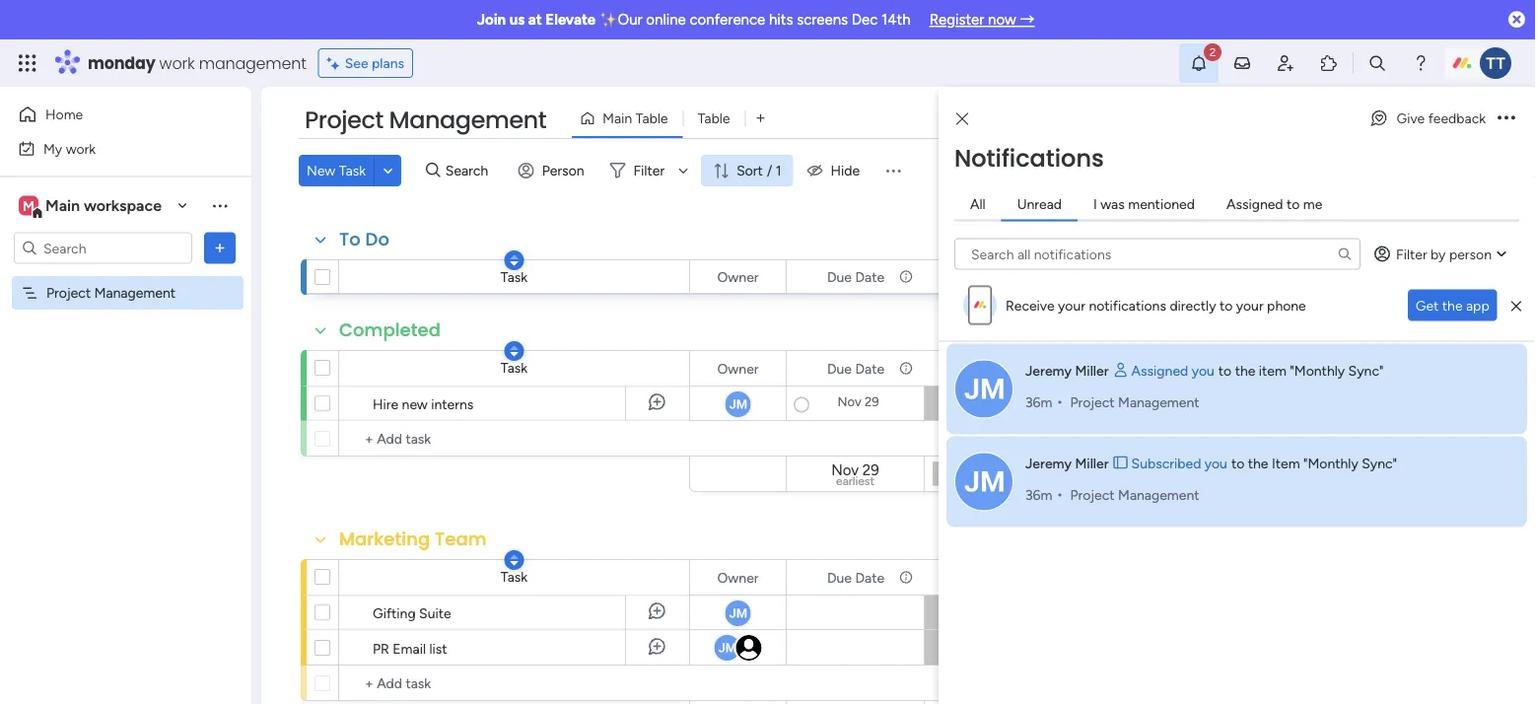 Task type: describe. For each thing, give the bounding box(es) containing it.
assigned you
[[1132, 362, 1215, 379]]

2 date field from the top
[[1326, 357, 1365, 379]]

search image
[[1337, 246, 1353, 262]]

give feedback
[[1397, 110, 1486, 127]]

assigned for assigned you
[[1132, 362, 1188, 379]]

main table
[[603, 110, 668, 127]]

the for app
[[1442, 297, 1463, 314]]

workspace
[[84, 196, 162, 215]]

phone
[[1267, 297, 1306, 314]]

management down assigned you
[[1118, 394, 1200, 411]]

terry turtle image
[[1480, 47, 1512, 79]]

project management inside project management list box
[[46, 284, 176, 301]]

29 for nov 29 earliest
[[863, 461, 879, 478]]

+ Add task text field
[[349, 427, 680, 451]]

team
[[435, 527, 487, 552]]

hits
[[769, 11, 793, 29]]

0 horizontal spatial options image
[[210, 238, 230, 258]]

main workspace
[[45, 196, 162, 215]]

feedback
[[1428, 110, 1486, 127]]

person
[[542, 162, 584, 179]]

1 column information image from the top
[[898, 269, 914, 284]]

nov for nov 29
[[838, 394, 862, 410]]

/ for sort
[[767, 162, 772, 179]]

due date for second column information image from the top of the page
[[827, 569, 885, 586]]

search everything image
[[1368, 53, 1387, 73]]

nov 29 earliest
[[832, 461, 879, 488]]

sort desc image for to do
[[510, 253, 518, 267]]

filter by person button
[[1365, 238, 1520, 270]]

my work button
[[12, 133, 212, 164]]

due for second column information image from the top of the page's due date field
[[827, 569, 852, 586]]

angle down image
[[383, 163, 393, 178]]

register now →
[[929, 11, 1035, 29]]

do
[[365, 227, 390, 252]]

item
[[1259, 362, 1287, 379]]

unread
[[1017, 196, 1062, 212]]

invite members image
[[1276, 53, 1296, 73]]

Project Management field
[[300, 104, 551, 137]]

1 for invite / 1
[[1442, 110, 1448, 127]]

due for second due date field
[[827, 360, 852, 377]]

due date field for second column information image from the top of the page
[[822, 566, 890, 588]]

to right directly
[[1220, 297, 1233, 314]]

you for subscribed you
[[1205, 455, 1228, 472]]

our
[[618, 11, 643, 29]]

work for my
[[66, 140, 96, 157]]

workspace selection element
[[19, 194, 165, 219]]

✨
[[599, 11, 614, 29]]

2 image
[[1204, 40, 1222, 63]]

dropdown field for completed
[[1170, 357, 1245, 379]]

sync" for to the item "monthly sync"
[[1349, 362, 1384, 379]]

home button
[[12, 99, 212, 130]]

miller for assigned you
[[1075, 362, 1109, 379]]

Search in workspace field
[[41, 237, 165, 259]]

join us at elevate ✨ our online conference hits screens dec 14th
[[477, 11, 911, 29]]

new
[[307, 162, 336, 179]]

see
[[345, 55, 368, 71]]

join
[[477, 11, 506, 29]]

nov 29
[[838, 394, 879, 410]]

management inside list box
[[94, 284, 176, 301]]

by
[[1431, 246, 1446, 262]]

miller for subscribed you
[[1075, 455, 1109, 472]]

you for assigned you
[[1192, 362, 1215, 379]]

dapulse x slim image
[[1511, 299, 1521, 313]]

project management down subscribed
[[1070, 487, 1200, 503]]

14th
[[882, 11, 911, 29]]

new task button
[[299, 155, 374, 186]]

marketing
[[339, 527, 430, 552]]

all
[[970, 196, 986, 212]]

sort
[[737, 162, 763, 179]]

apps image
[[1319, 53, 1339, 73]]

/ for invite
[[1433, 110, 1438, 127]]

new task
[[307, 162, 366, 179]]

get the app
[[1416, 297, 1490, 314]]

3 owner from the top
[[717, 569, 759, 586]]

sort desc image for completed
[[510, 344, 518, 358]]

directly
[[1170, 297, 1216, 314]]

us
[[509, 11, 525, 29]]

1 your from the left
[[1058, 297, 1086, 314]]

invite / 1 button
[[1359, 103, 1456, 134]]

monday
[[88, 52, 155, 74]]

completed
[[339, 318, 441, 343]]

filter button
[[602, 155, 695, 186]]

due date field for first column information image
[[822, 266, 890, 287]]

hide button
[[799, 155, 872, 186]]

to the item "monthly sync"
[[1219, 362, 1384, 379]]

plans
[[372, 55, 404, 71]]

screens
[[797, 11, 848, 29]]

hide
[[831, 162, 860, 179]]

app
[[1466, 297, 1490, 314]]

2 owner from the top
[[717, 360, 759, 377]]

my work
[[43, 140, 96, 157]]

see plans
[[345, 55, 404, 71]]

jeremy for subscribed you
[[1026, 455, 1072, 472]]

my
[[43, 140, 62, 157]]

notifications
[[955, 142, 1104, 175]]

2 your from the left
[[1236, 297, 1264, 314]]

not
[[995, 396, 1019, 413]]

new
[[402, 395, 428, 412]]

1 status field from the top
[[1006, 266, 1056, 287]]

36m for subscribed you
[[1026, 487, 1053, 503]]

mentioned
[[1128, 196, 1195, 212]]

started
[[1022, 396, 1068, 413]]

1 date field from the top
[[1326, 266, 1365, 287]]

project management inside project management field
[[305, 104, 546, 137]]

at
[[528, 11, 542, 29]]

management
[[199, 52, 306, 74]]

2 due date field from the top
[[822, 357, 890, 379]]

notifications dialog
[[939, 87, 1535, 704]]

work for monday
[[159, 52, 195, 74]]

Search field
[[441, 157, 500, 184]]

management inside field
[[389, 104, 546, 137]]

2 status field from the top
[[1006, 357, 1056, 379]]

project management down assigned you
[[1070, 394, 1200, 411]]

help image
[[1411, 53, 1431, 73]]

sort / 1
[[737, 162, 781, 179]]

to
[[339, 227, 361, 252]]

"monthly for item
[[1290, 362, 1345, 379]]

due for due date field associated with first column information image
[[827, 268, 852, 285]]

invite / 1
[[1395, 110, 1448, 127]]

select product image
[[18, 53, 37, 73]]

give
[[1397, 110, 1425, 127]]



Task type: vqa. For each thing, say whether or not it's contained in the screenshot.
"public dashboard" image
no



Task type: locate. For each thing, give the bounding box(es) containing it.
/ right invite
[[1433, 110, 1438, 127]]

/ right sort on the top left of the page
[[767, 162, 772, 179]]

1 horizontal spatial /
[[1433, 110, 1438, 127]]

dec
[[852, 11, 878, 29]]

1 horizontal spatial work
[[159, 52, 195, 74]]

1 vertical spatial sort desc image
[[510, 344, 518, 358]]

status for 1st status field from the bottom
[[1011, 360, 1051, 377]]

marketing team
[[339, 527, 487, 552]]

date field right item at the right bottom
[[1326, 357, 1365, 379]]

Dropdown field
[[1170, 266, 1245, 287], [1170, 357, 1245, 379]]

36m down started
[[1026, 487, 1053, 503]]

sort desc image for marketing team
[[510, 553, 518, 567]]

3 due from the top
[[827, 569, 852, 586]]

table inside button
[[636, 110, 668, 127]]

dropdown for to do
[[1175, 268, 1240, 285]]

1 due date field from the top
[[822, 266, 890, 287]]

option
[[0, 275, 251, 279]]

3 owner field from the top
[[712, 566, 764, 588]]

column information image
[[898, 269, 914, 284], [898, 569, 914, 585]]

project inside list box
[[46, 284, 91, 301]]

sync" right item
[[1362, 455, 1397, 472]]

0 vertical spatial 1
[[1442, 110, 1448, 127]]

hire new interns
[[373, 395, 474, 412]]

none search field inside notifications dialog
[[955, 238, 1361, 270]]

assigned for assigned to me
[[1227, 196, 1283, 212]]

0 horizontal spatial assigned
[[1132, 362, 1188, 379]]

0 vertical spatial main
[[603, 110, 632, 127]]

2 dropdown from the top
[[1175, 360, 1240, 377]]

1 vertical spatial 29
[[863, 461, 879, 478]]

monday work management
[[88, 52, 306, 74]]

the left item
[[1248, 455, 1269, 472]]

jeremy for assigned you
[[1026, 362, 1072, 379]]

filter for filter by person
[[1396, 246, 1427, 262]]

1 vertical spatial owner field
[[712, 357, 764, 379]]

Completed field
[[334, 318, 446, 343]]

1 owner field from the top
[[712, 266, 764, 287]]

0 vertical spatial status
[[1011, 268, 1051, 285]]

inbox image
[[1233, 53, 1252, 73]]

to left item
[[1232, 455, 1245, 472]]

miller down notifications at top
[[1075, 362, 1109, 379]]

1 vertical spatial filter
[[1396, 246, 1427, 262]]

to the item "monthly sync"
[[1232, 455, 1397, 472]]

1 horizontal spatial table
[[698, 110, 730, 127]]

assigned down receive your notifications directly to your phone
[[1132, 362, 1188, 379]]

nov up the nov 29 earliest
[[838, 394, 862, 410]]

1 horizontal spatial 1
[[1442, 110, 1448, 127]]

email
[[393, 640, 426, 657]]

work right monday
[[159, 52, 195, 74]]

dropdown up directly
[[1175, 268, 1240, 285]]

2 vertical spatial sort desc image
[[510, 553, 518, 567]]

dropdown field down directly
[[1170, 357, 1245, 379]]

options image down workspace options icon
[[210, 238, 230, 258]]

1 vertical spatial jeremy miller image
[[955, 452, 1014, 511]]

1 due date from the top
[[827, 268, 885, 285]]

sync"
[[1349, 362, 1384, 379], [1362, 455, 1397, 472]]

notifications image
[[1189, 53, 1209, 73]]

sync" right item at the right bottom
[[1349, 362, 1384, 379]]

29
[[865, 394, 879, 410], [863, 461, 879, 478]]

1 jeremy from the top
[[1026, 362, 1072, 379]]

filter inside the filter by person button
[[1396, 246, 1427, 262]]

date field down search icon
[[1326, 266, 1365, 287]]

nov for nov 29 earliest
[[832, 461, 859, 478]]

1 vertical spatial owner
[[717, 360, 759, 377]]

0 vertical spatial sort desc image
[[510, 253, 518, 267]]

see plans button
[[318, 48, 413, 78]]

2 jeremy miller image from the top
[[955, 452, 1014, 511]]

notifications
[[1089, 297, 1166, 314]]

1 earliest from the top
[[836, 265, 875, 279]]

the for item
[[1248, 455, 1269, 472]]

subscribed you
[[1132, 455, 1228, 472]]

suite
[[419, 604, 451, 621]]

was
[[1101, 196, 1125, 212]]

None search field
[[955, 238, 1361, 270]]

0 horizontal spatial table
[[636, 110, 668, 127]]

table inside 'button'
[[698, 110, 730, 127]]

0 vertical spatial 29
[[865, 394, 879, 410]]

earliest for oct
[[836, 265, 875, 279]]

2 status from the top
[[1011, 360, 1051, 377]]

1 horizontal spatial options image
[[1498, 112, 1516, 125]]

1 vertical spatial options image
[[210, 238, 230, 258]]

nov down the nov 29
[[832, 461, 859, 478]]

2 jeremy from the top
[[1026, 455, 1072, 472]]

your right the receive
[[1058, 297, 1086, 314]]

options image right feedback
[[1498, 112, 1516, 125]]

date for second column information image from the top of the page's due date field
[[855, 569, 885, 586]]

status field up the receive
[[1006, 266, 1056, 287]]

1 vertical spatial you
[[1205, 455, 1228, 472]]

1 jeremy miller image from the top
[[955, 359, 1014, 419]]

0 vertical spatial filter
[[634, 162, 665, 179]]

dropdown for completed
[[1175, 360, 1240, 377]]

earliest inside the nov 29 earliest
[[836, 474, 875, 488]]

1 vertical spatial due date field
[[822, 357, 890, 379]]

person button
[[511, 155, 596, 186]]

"monthly for item
[[1304, 455, 1359, 472]]

1 for sort / 1
[[776, 162, 781, 179]]

0 vertical spatial dropdown field
[[1170, 266, 1245, 287]]

list
[[429, 640, 447, 657]]

your
[[1058, 297, 1086, 314], [1236, 297, 1264, 314]]

29 down the nov 29
[[863, 461, 879, 478]]

task inside button
[[339, 162, 366, 179]]

person
[[1449, 246, 1492, 262]]

3 due date from the top
[[827, 569, 885, 586]]

29 for nov 29
[[865, 394, 879, 410]]

1 vertical spatial /
[[767, 162, 772, 179]]

2 vertical spatial due date
[[827, 569, 885, 586]]

jeremy miller image left started
[[955, 359, 1014, 419]]

filter for filter
[[634, 162, 665, 179]]

1 vertical spatial dropdown
[[1175, 360, 1240, 377]]

main right "workspace" icon
[[45, 196, 80, 215]]

main inside button
[[603, 110, 632, 127]]

work right my
[[66, 140, 96, 157]]

interns
[[431, 395, 474, 412]]

1 vertical spatial sync"
[[1362, 455, 1397, 472]]

1 vertical spatial assigned
[[1132, 362, 1188, 379]]

miller left subscribed
[[1075, 455, 1109, 472]]

2 earliest from the top
[[836, 474, 875, 488]]

work inside button
[[66, 140, 96, 157]]

0 vertical spatial sync"
[[1349, 362, 1384, 379]]

sort desc image
[[510, 253, 518, 267], [510, 344, 518, 358], [510, 553, 518, 567]]

gifting suite
[[373, 604, 451, 621]]

filter left arrow down image
[[634, 162, 665, 179]]

oct
[[834, 252, 859, 269]]

1 dropdown from the top
[[1175, 268, 1240, 285]]

miller
[[1075, 362, 1109, 379], [1075, 455, 1109, 472]]

1 vertical spatial dropdown field
[[1170, 357, 1245, 379]]

0 horizontal spatial work
[[66, 140, 96, 157]]

project management down search in workspace field
[[46, 284, 176, 301]]

dropdown field up directly
[[1170, 266, 1245, 287]]

1 horizontal spatial filter
[[1396, 246, 1427, 262]]

project inside field
[[305, 104, 383, 137]]

36m right not
[[1026, 394, 1053, 411]]

1 vertical spatial status field
[[1006, 357, 1056, 379]]

2 sort desc image from the top
[[510, 344, 518, 358]]

project management
[[305, 104, 546, 137], [46, 284, 176, 301], [1070, 394, 1200, 411], [1070, 487, 1200, 503]]

0 vertical spatial miller
[[1075, 362, 1109, 379]]

status up not started
[[1011, 360, 1051, 377]]

/ inside button
[[1433, 110, 1438, 127]]

home
[[45, 106, 83, 123]]

the inside button
[[1442, 297, 1463, 314]]

jeremy miller image
[[955, 359, 1014, 419], [955, 452, 1014, 511]]

3 sort desc image from the top
[[510, 553, 518, 567]]

management down subscribed
[[1118, 487, 1200, 503]]

m
[[23, 197, 34, 214]]

1 due from the top
[[827, 268, 852, 285]]

project
[[305, 104, 383, 137], [46, 284, 91, 301], [1070, 394, 1115, 411], [1070, 487, 1115, 503]]

"monthly right item at the right bottom
[[1290, 362, 1345, 379]]

0 vertical spatial 36m
[[1026, 394, 1053, 411]]

0 vertical spatial options image
[[1498, 112, 1516, 125]]

1 horizontal spatial main
[[603, 110, 632, 127]]

date for due date field associated with first column information image
[[855, 268, 885, 285]]

2 due date from the top
[[827, 360, 885, 377]]

0 vertical spatial due
[[827, 268, 852, 285]]

0 vertical spatial owner field
[[712, 266, 764, 287]]

0 vertical spatial "monthly
[[1290, 362, 1345, 379]]

work
[[159, 52, 195, 74], [66, 140, 96, 157]]

status up the receive
[[1011, 268, 1051, 285]]

31
[[863, 252, 877, 269]]

main up filter popup button
[[603, 110, 632, 127]]

jeremy miller down started
[[1026, 455, 1109, 472]]

task for marketing team
[[501, 568, 528, 585]]

2 table from the left
[[698, 110, 730, 127]]

0 vertical spatial jeremy miller
[[1026, 362, 1109, 379]]

dropdown field for to do
[[1170, 266, 1245, 287]]

0 horizontal spatial 1
[[776, 162, 781, 179]]

you down directly
[[1192, 362, 1215, 379]]

1 sort desc image from the top
[[510, 253, 518, 267]]

add view image
[[757, 111, 765, 125]]

1 vertical spatial miller
[[1075, 455, 1109, 472]]

0 vertical spatial you
[[1192, 362, 1215, 379]]

due
[[827, 268, 852, 285], [827, 360, 852, 377], [827, 569, 852, 586]]

management up search field on the top left of the page
[[389, 104, 546, 137]]

jeremy up started
[[1026, 362, 1072, 379]]

2 vertical spatial due date field
[[822, 566, 890, 588]]

oct 31 earliest
[[834, 252, 877, 279]]

nov
[[838, 394, 862, 410], [832, 461, 859, 478]]

Date field
[[1326, 266, 1365, 287], [1326, 357, 1365, 379]]

1 jeremy miller from the top
[[1026, 362, 1109, 379]]

task for completed
[[501, 359, 528, 376]]

Owner field
[[712, 266, 764, 287], [712, 357, 764, 379], [712, 566, 764, 588]]

2 vertical spatial owner
[[717, 569, 759, 586]]

filter inside filter popup button
[[634, 162, 665, 179]]

invite
[[1395, 110, 1430, 127]]

1 vertical spatial earliest
[[836, 474, 875, 488]]

0 vertical spatial due date field
[[822, 266, 890, 287]]

+ Add task text field
[[349, 672, 680, 695]]

assigned left me at the top of the page
[[1227, 196, 1283, 212]]

the left item at the right bottom
[[1235, 362, 1256, 379]]

main
[[603, 110, 632, 127], [45, 196, 80, 215]]

1 vertical spatial 36m
[[1026, 487, 1053, 503]]

main table button
[[572, 103, 683, 134]]

table left add view "image"
[[698, 110, 730, 127]]

register
[[929, 11, 984, 29]]

pr
[[373, 640, 389, 657]]

dropdown down directly
[[1175, 360, 1240, 377]]

/
[[1433, 110, 1438, 127], [767, 162, 772, 179]]

table up filter popup button
[[636, 110, 668, 127]]

To Do field
[[334, 227, 394, 252]]

1 right sort on the top left of the page
[[776, 162, 781, 179]]

1 inside button
[[1442, 110, 1448, 127]]

project management up v2 search image
[[305, 104, 546, 137]]

management down search in workspace field
[[94, 284, 176, 301]]

give feedback button
[[1361, 103, 1494, 134]]

1 owner from the top
[[717, 268, 759, 285]]

Due Date field
[[822, 266, 890, 287], [822, 357, 890, 379], [822, 566, 890, 588]]

1 miller from the top
[[1075, 362, 1109, 379]]

0 horizontal spatial /
[[767, 162, 772, 179]]

1 vertical spatial 1
[[776, 162, 781, 179]]

column information image for 2nd status field from the bottom of the page
[[1111, 269, 1127, 284]]

2 36m from the top
[[1026, 487, 1053, 503]]

2 due from the top
[[827, 360, 852, 377]]

0 horizontal spatial your
[[1058, 297, 1086, 314]]

workspace options image
[[210, 195, 230, 215]]

you right subscribed
[[1205, 455, 1228, 472]]

i
[[1094, 196, 1097, 212]]

0 horizontal spatial filter
[[634, 162, 665, 179]]

gifting
[[373, 604, 416, 621]]

earliest for nov
[[836, 474, 875, 488]]

earliest
[[836, 265, 875, 279], [836, 474, 875, 488]]

to left me at the top of the page
[[1287, 196, 1300, 212]]

subscribed
[[1132, 455, 1201, 472]]

1 horizontal spatial assigned
[[1227, 196, 1283, 212]]

the right get
[[1442, 297, 1463, 314]]

0 vertical spatial work
[[159, 52, 195, 74]]

sync" for to the item "monthly sync"
[[1362, 455, 1397, 472]]

0 vertical spatial /
[[1433, 110, 1438, 127]]

assigned
[[1227, 196, 1283, 212], [1132, 362, 1188, 379]]

to left item at the right bottom
[[1219, 362, 1232, 379]]

v2 search image
[[426, 159, 441, 182]]

0 vertical spatial nov
[[838, 394, 862, 410]]

1 right invite
[[1442, 110, 1448, 127]]

1 vertical spatial work
[[66, 140, 96, 157]]

0 vertical spatial earliest
[[836, 265, 875, 279]]

workspace image
[[19, 195, 38, 216]]

column information image for 1st status field from the bottom
[[1111, 360, 1127, 376]]

menu image
[[884, 161, 903, 180]]

1 vertical spatial jeremy miller
[[1026, 455, 1109, 472]]

2 owner field from the top
[[712, 357, 764, 379]]

→
[[1020, 11, 1035, 29]]

1 vertical spatial "monthly
[[1304, 455, 1359, 472]]

jeremy miller image for assigned
[[955, 359, 1014, 419]]

jeremy miller up started
[[1026, 362, 1109, 379]]

0 vertical spatial column information image
[[898, 269, 914, 284]]

Marketing Team field
[[334, 527, 492, 552]]

0 vertical spatial date field
[[1326, 266, 1365, 287]]

options image
[[1498, 112, 1516, 125], [210, 238, 230, 258]]

main for main table
[[603, 110, 632, 127]]

management
[[389, 104, 546, 137], [94, 284, 176, 301], [1118, 394, 1200, 411], [1118, 487, 1200, 503]]

1 horizontal spatial your
[[1236, 297, 1264, 314]]

2 vertical spatial due
[[827, 569, 852, 586]]

29 inside the nov 29 earliest
[[863, 461, 879, 478]]

2 column information image from the top
[[898, 569, 914, 585]]

Status field
[[1006, 266, 1056, 287], [1006, 357, 1056, 379]]

status for 2nd status field from the bottom of the page
[[1011, 268, 1051, 285]]

3 due date field from the top
[[822, 566, 890, 588]]

1 36m from the top
[[1026, 394, 1053, 411]]

"monthly right item
[[1304, 455, 1359, 472]]

conference
[[690, 11, 765, 29]]

assigned to me
[[1227, 196, 1323, 212]]

Search all notifications search field
[[955, 238, 1361, 270]]

project management list box
[[0, 272, 251, 576]]

29 up the nov 29 earliest
[[865, 394, 879, 410]]

2 dropdown field from the top
[[1170, 357, 1245, 379]]

table button
[[683, 103, 745, 134]]

pr email list
[[373, 640, 447, 657]]

1 vertical spatial nov
[[832, 461, 859, 478]]

receive your notifications directly to your phone
[[1006, 297, 1306, 314]]

date for second due date field
[[855, 360, 885, 377]]

0 vertical spatial jeremy
[[1026, 362, 1072, 379]]

1 vertical spatial column information image
[[898, 569, 914, 585]]

1 vertical spatial due date
[[827, 360, 885, 377]]

register now → link
[[929, 11, 1035, 29]]

jeremy miller for subscribed you
[[1026, 455, 1109, 472]]

nov inside the nov 29 earliest
[[832, 461, 859, 478]]

filter by person
[[1396, 246, 1492, 262]]

0 vertical spatial dropdown
[[1175, 268, 1240, 285]]

main for main workspace
[[45, 196, 80, 215]]

1 status from the top
[[1011, 268, 1051, 285]]

1 vertical spatial main
[[45, 196, 80, 215]]

task for to do
[[501, 269, 528, 285]]

0 vertical spatial jeremy miller image
[[955, 359, 1014, 419]]

earliest inside oct 31 earliest
[[836, 265, 875, 279]]

i was mentioned
[[1094, 196, 1195, 212]]

1 dropdown field from the top
[[1170, 266, 1245, 287]]

hire
[[373, 395, 399, 412]]

status field up not started
[[1006, 357, 1056, 379]]

to do
[[339, 227, 390, 252]]

filter left by
[[1396, 246, 1427, 262]]

get
[[1416, 297, 1439, 314]]

36m for assigned you
[[1026, 394, 1053, 411]]

2 vertical spatial the
[[1248, 455, 1269, 472]]

2 vertical spatial owner field
[[712, 566, 764, 588]]

0 vertical spatial due date
[[827, 268, 885, 285]]

0 horizontal spatial main
[[45, 196, 80, 215]]

jeremy miller image down not
[[955, 452, 1014, 511]]

jeremy miller
[[1026, 362, 1109, 379], [1026, 455, 1109, 472]]

0 vertical spatial the
[[1442, 297, 1463, 314]]

1 vertical spatial status
[[1011, 360, 1051, 377]]

elevate
[[546, 11, 596, 29]]

2 miller from the top
[[1075, 455, 1109, 472]]

column information image
[[1111, 269, 1127, 284], [898, 360, 914, 376], [1111, 360, 1127, 376]]

0 vertical spatial status field
[[1006, 266, 1056, 287]]

due date
[[827, 268, 885, 285], [827, 360, 885, 377], [827, 569, 885, 586]]

0 vertical spatial owner
[[717, 268, 759, 285]]

due date for first column information image
[[827, 268, 885, 285]]

2 jeremy miller from the top
[[1026, 455, 1109, 472]]

jeremy miller image for subscribed
[[955, 452, 1014, 511]]

receive
[[1006, 297, 1055, 314]]

1 vertical spatial the
[[1235, 362, 1256, 379]]

jeremy down started
[[1026, 455, 1072, 472]]

main inside workspace selection element
[[45, 196, 80, 215]]

arrow down image
[[672, 159, 695, 182]]

the for item
[[1235, 362, 1256, 379]]

1 vertical spatial jeremy
[[1026, 455, 1072, 472]]

1 table from the left
[[636, 110, 668, 127]]

jeremy miller for assigned you
[[1026, 362, 1109, 379]]

1 vertical spatial date field
[[1326, 357, 1365, 379]]

your left phone
[[1236, 297, 1264, 314]]

not started
[[995, 396, 1068, 413]]

1 vertical spatial due
[[827, 360, 852, 377]]

0 vertical spatial assigned
[[1227, 196, 1283, 212]]

item
[[1272, 455, 1300, 472]]



